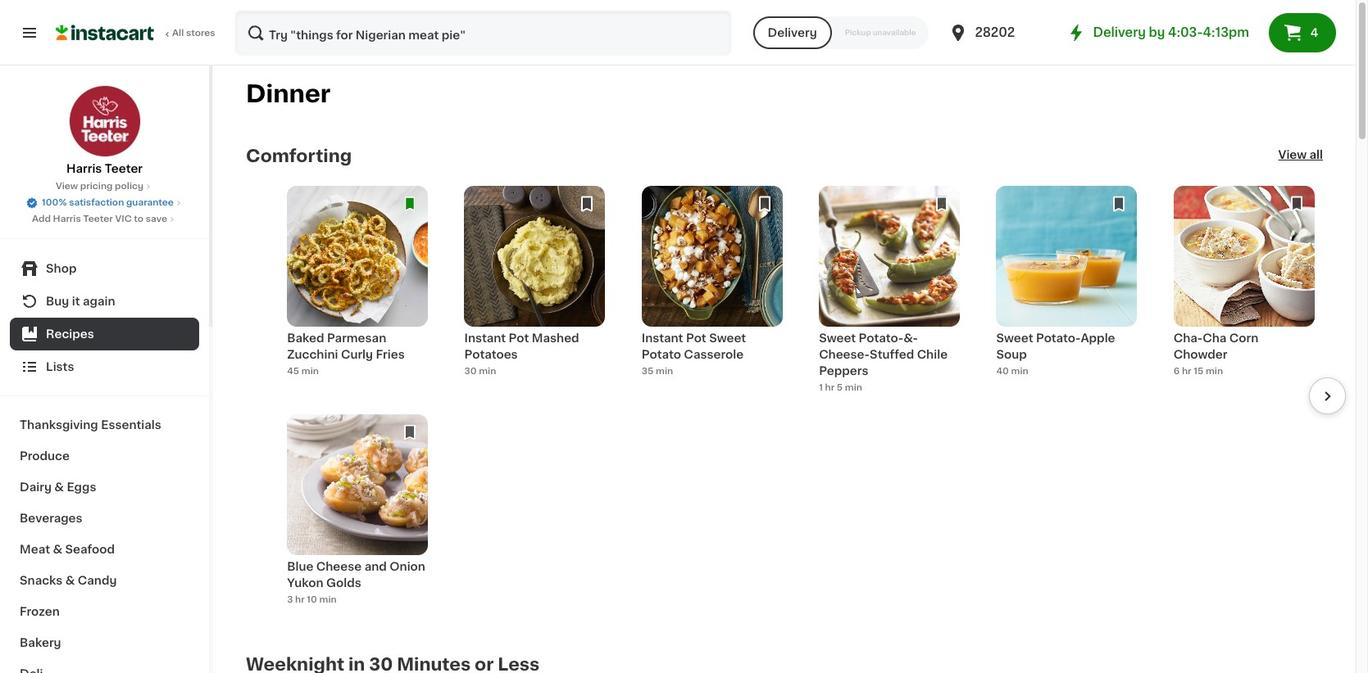 Task type: describe. For each thing, give the bounding box(es) containing it.
5
[[837, 384, 843, 393]]

blue
[[287, 561, 313, 573]]

policy
[[115, 182, 144, 191]]

beverages link
[[10, 503, 199, 534]]

min right 40
[[1011, 367, 1028, 376]]

cha-cha corn chowder
[[1174, 333, 1258, 361]]

candy
[[78, 575, 117, 587]]

parmesan
[[327, 333, 386, 345]]

4:13pm
[[1203, 26, 1249, 39]]

delivery button
[[753, 16, 832, 49]]

all stores link
[[56, 10, 216, 56]]

thanksgiving essentials
[[20, 420, 161, 431]]

3 hr 10 min
[[287, 596, 337, 605]]

recipe card group containing instant pot sweet potato casserole
[[642, 186, 783, 388]]

1 hr 5 min
[[819, 384, 862, 393]]

bakery link
[[10, 628, 199, 659]]

baked parmesan zucchini curly fries
[[287, 333, 405, 361]]

instant pot sweet potato casserole
[[642, 333, 746, 361]]

fries
[[376, 350, 405, 361]]

instacart logo image
[[56, 23, 154, 43]]

save
[[146, 215, 167, 224]]

delivery for delivery by 4:03-4:13pm
[[1093, 26, 1146, 39]]

chile
[[917, 350, 948, 361]]

28202
[[975, 26, 1015, 39]]

potato- for apple
[[1036, 333, 1081, 345]]

to
[[134, 215, 144, 224]]

100%
[[42, 198, 67, 207]]

cheese-
[[819, 350, 870, 361]]

cha-
[[1174, 333, 1203, 345]]

thanksgiving essentials link
[[10, 410, 199, 441]]

recipe card group containing instant pot mashed potatoes
[[464, 186, 605, 388]]

hr for blue cheese and onion yukon golds
[[295, 596, 305, 605]]

dinner
[[246, 82, 331, 106]]

meat & seafood
[[20, 544, 115, 556]]

min right 5
[[845, 384, 862, 393]]

30 min
[[464, 367, 496, 376]]

40 min
[[996, 367, 1028, 376]]

100% satisfaction guarantee
[[42, 198, 174, 207]]

instant pot mashed potatoes
[[464, 333, 579, 361]]

thanksgiving
[[20, 420, 98, 431]]

recipes link
[[10, 318, 199, 351]]

recipe card group containing cha-cha corn chowder
[[1174, 186, 1315, 388]]

shop link
[[10, 252, 199, 285]]

Search field
[[236, 11, 730, 54]]

all stores
[[172, 29, 215, 38]]

and
[[364, 561, 387, 573]]

sweet potato-&- cheese-stuffed chile peppers
[[819, 333, 948, 377]]

potato- for &-
[[859, 333, 903, 345]]

45 min
[[287, 367, 319, 376]]

seafood
[[65, 544, 115, 556]]

by
[[1149, 26, 1165, 39]]

min down potato
[[656, 367, 673, 376]]

bakery
[[20, 638, 61, 649]]

curly
[[341, 350, 373, 361]]

meat
[[20, 544, 50, 556]]

view pricing policy
[[56, 182, 144, 191]]

sweet for sweet potato-&- cheese-stuffed chile peppers
[[819, 333, 856, 345]]

soup
[[996, 350, 1027, 361]]

buy
[[46, 296, 69, 307]]

delivery by 4:03-4:13pm link
[[1067, 23, 1249, 43]]

recipe card group containing baked parmesan zucchini curly fries
[[287, 186, 428, 388]]

min right the '15'
[[1206, 367, 1223, 376]]

40
[[996, 367, 1009, 376]]

35 min
[[642, 367, 673, 376]]

harris teeter
[[66, 163, 143, 175]]

1 vertical spatial harris
[[53, 215, 81, 224]]

dairy & eggs
[[20, 482, 96, 493]]

snacks
[[20, 575, 63, 587]]

teeter inside 'link'
[[105, 163, 143, 175]]

again
[[83, 296, 115, 307]]

apple
[[1081, 333, 1115, 345]]

delivery for delivery
[[768, 27, 817, 39]]



Task type: vqa. For each thing, say whether or not it's contained in the screenshot.
Baked Parmesan Zucchini Curly Fries
yes



Task type: locate. For each thing, give the bounding box(es) containing it.
sweet up cheese-
[[819, 333, 856, 345]]

2 horizontal spatial hr
[[1182, 367, 1191, 376]]

1 horizontal spatial instant
[[642, 333, 683, 345]]

instant for instant pot sweet potato casserole
[[642, 333, 683, 345]]

all
[[172, 29, 184, 38]]

chowder
[[1174, 350, 1227, 361]]

instant up potatoes
[[464, 333, 506, 345]]

1 vertical spatial teeter
[[83, 215, 113, 224]]

0 horizontal spatial delivery
[[768, 27, 817, 39]]

sweet inside the sweet potato-apple soup
[[996, 333, 1033, 345]]

sweet up the soup
[[996, 333, 1033, 345]]

instant up potato
[[642, 333, 683, 345]]

0 vertical spatial &
[[54, 482, 64, 493]]

it
[[72, 296, 80, 307]]

shop
[[46, 263, 77, 275]]

pot inside instant pot mashed potatoes
[[509, 333, 529, 345]]

min down potatoes
[[479, 367, 496, 376]]

harris up pricing
[[66, 163, 102, 175]]

beverages
[[20, 513, 82, 525]]

add harris teeter vic to save link
[[32, 213, 177, 226]]

sweet
[[709, 333, 746, 345], [819, 333, 856, 345], [996, 333, 1033, 345]]

instant for instant pot mashed potatoes
[[464, 333, 506, 345]]

& for dairy
[[54, 482, 64, 493]]

0 vertical spatial harris
[[66, 163, 102, 175]]

sweet inside sweet potato-&- cheese-stuffed chile peppers
[[819, 333, 856, 345]]

hr for cha-cha corn chowder
[[1182, 367, 1191, 376]]

1 horizontal spatial view
[[1278, 150, 1307, 161]]

potato- inside sweet potato-&- cheese-stuffed chile peppers
[[859, 333, 903, 345]]

recipe card group
[[287, 186, 428, 388], [464, 186, 605, 388], [642, 186, 783, 388], [819, 186, 960, 395], [996, 186, 1137, 388], [1174, 186, 1315, 388], [287, 415, 428, 616]]

2 horizontal spatial sweet
[[996, 333, 1033, 345]]

hr right 1
[[825, 384, 835, 393]]

cha
[[1203, 333, 1227, 345]]

6 hr 15 min
[[1174, 367, 1223, 376]]

frozen link
[[10, 597, 199, 628]]

pot for mashed
[[509, 333, 529, 345]]

teeter down satisfaction
[[83, 215, 113, 224]]

vic
[[115, 215, 132, 224]]

hr right 6
[[1182, 367, 1191, 376]]

sweet up "casserole"
[[709, 333, 746, 345]]

min down zucchini
[[301, 367, 319, 376]]

0 horizontal spatial instant
[[464, 333, 506, 345]]

comforting
[[246, 148, 352, 165]]

potato- inside the sweet potato-apple soup
[[1036, 333, 1081, 345]]

view left all
[[1278, 150, 1307, 161]]

6
[[1174, 367, 1180, 376]]

hr
[[1182, 367, 1191, 376], [825, 384, 835, 393], [295, 596, 305, 605]]

corn
[[1229, 333, 1258, 345]]

28202 button
[[949, 10, 1047, 56]]

view pricing policy link
[[56, 180, 153, 193]]

recipe card group containing sweet potato-apple soup
[[996, 186, 1137, 388]]

harris down the 100%
[[53, 215, 81, 224]]

buy it again
[[46, 296, 115, 307]]

teeter up policy
[[105, 163, 143, 175]]

45
[[287, 367, 299, 376]]

zucchini
[[287, 350, 338, 361]]

15
[[1194, 367, 1204, 376]]

sweet potato-apple soup
[[996, 333, 1115, 361]]

1 horizontal spatial delivery
[[1093, 26, 1146, 39]]

harris teeter logo image
[[68, 85, 141, 157]]

1 instant from the left
[[464, 333, 506, 345]]

0 horizontal spatial pot
[[509, 333, 529, 345]]

satisfaction
[[69, 198, 124, 207]]

1 pot from the left
[[509, 333, 529, 345]]

1 horizontal spatial hr
[[825, 384, 835, 393]]

snacks & candy
[[20, 575, 117, 587]]

2 instant from the left
[[642, 333, 683, 345]]

onion
[[390, 561, 425, 573]]

instant
[[464, 333, 506, 345], [642, 333, 683, 345]]

4:03-
[[1168, 26, 1203, 39]]

None search field
[[234, 10, 732, 56]]

0 horizontal spatial view
[[56, 182, 78, 191]]

0 vertical spatial teeter
[[105, 163, 143, 175]]

add
[[32, 215, 51, 224]]

lists link
[[10, 351, 199, 384]]

hr for sweet potato-&- cheese-stuffed chile peppers
[[825, 384, 835, 393]]

1 sweet from the left
[[709, 333, 746, 345]]

&
[[54, 482, 64, 493], [53, 544, 62, 556], [65, 575, 75, 587]]

pot up "casserole"
[[686, 333, 706, 345]]

guarantee
[[126, 198, 174, 207]]

instant inside the instant pot sweet potato casserole
[[642, 333, 683, 345]]

pot
[[509, 333, 529, 345], [686, 333, 706, 345]]

view all
[[1278, 150, 1323, 161]]

meat & seafood link
[[10, 534, 199, 566]]

view up the 100%
[[56, 182, 78, 191]]

add harris teeter vic to save
[[32, 215, 167, 224]]

cheese
[[316, 561, 362, 573]]

potato
[[642, 350, 681, 361]]

harris teeter link
[[66, 85, 143, 177]]

sweet for sweet potato-apple soup
[[996, 333, 1033, 345]]

2 potato- from the left
[[1036, 333, 1081, 345]]

& left eggs
[[54, 482, 64, 493]]

1
[[819, 384, 823, 393]]

1 horizontal spatial sweet
[[819, 333, 856, 345]]

3
[[287, 596, 293, 605]]

& right meat
[[53, 544, 62, 556]]

hr right 3
[[295, 596, 305, 605]]

4
[[1311, 27, 1319, 39]]

0 horizontal spatial sweet
[[709, 333, 746, 345]]

produce link
[[10, 441, 199, 472]]

1 vertical spatial hr
[[825, 384, 835, 393]]

view for view pricing policy
[[56, 182, 78, 191]]

2 vertical spatial hr
[[295, 596, 305, 605]]

2 sweet from the left
[[819, 333, 856, 345]]

eggs
[[67, 482, 96, 493]]

view for view all
[[1278, 150, 1307, 161]]

peppers
[[819, 366, 869, 377]]

service type group
[[753, 16, 929, 49]]

frozen
[[20, 607, 60, 618]]

2 vertical spatial &
[[65, 575, 75, 587]]

instant inside instant pot mashed potatoes
[[464, 333, 506, 345]]

stuffed
[[870, 350, 914, 361]]

delivery by 4:03-4:13pm
[[1093, 26, 1249, 39]]

produce
[[20, 451, 70, 462]]

&-
[[903, 333, 918, 345]]

recipe card group containing sweet potato-&- cheese-stuffed chile peppers
[[819, 186, 960, 395]]

1 potato- from the left
[[859, 333, 903, 345]]

& left candy
[[65, 575, 75, 587]]

stores
[[186, 29, 215, 38]]

min
[[301, 367, 319, 376], [479, 367, 496, 376], [656, 367, 673, 376], [1011, 367, 1028, 376], [1206, 367, 1223, 376], [845, 384, 862, 393], [319, 596, 337, 605]]

0 horizontal spatial potato-
[[859, 333, 903, 345]]

potato-
[[859, 333, 903, 345], [1036, 333, 1081, 345]]

pot for sweet
[[686, 333, 706, 345]]

35
[[642, 367, 654, 376]]

golds
[[326, 578, 361, 589]]

all
[[1309, 150, 1323, 161]]

100% satisfaction guarantee button
[[25, 193, 184, 210]]

min right "10"
[[319, 596, 337, 605]]

pot inside the instant pot sweet potato casserole
[[686, 333, 706, 345]]

mashed
[[532, 333, 579, 345]]

1 horizontal spatial pot
[[686, 333, 706, 345]]

1 horizontal spatial potato-
[[1036, 333, 1081, 345]]

essentials
[[101, 420, 161, 431]]

dairy
[[20, 482, 52, 493]]

0 vertical spatial hr
[[1182, 367, 1191, 376]]

sweet inside the instant pot sweet potato casserole
[[709, 333, 746, 345]]

harris inside 'link'
[[66, 163, 102, 175]]

delivery inside button
[[768, 27, 817, 39]]

2 pot from the left
[[686, 333, 706, 345]]

dairy & eggs link
[[10, 472, 199, 503]]

harris
[[66, 163, 102, 175], [53, 215, 81, 224]]

potatoes
[[464, 350, 518, 361]]

1 vertical spatial view
[[56, 182, 78, 191]]

3 sweet from the left
[[996, 333, 1033, 345]]

1 vertical spatial &
[[53, 544, 62, 556]]

baked
[[287, 333, 324, 345]]

& for snacks
[[65, 575, 75, 587]]

view inside 'link'
[[56, 182, 78, 191]]

4 button
[[1269, 13, 1336, 52]]

0 horizontal spatial hr
[[295, 596, 305, 605]]

snacks & candy link
[[10, 566, 199, 597]]

item carousel region
[[246, 186, 1346, 616]]

recipe card group containing blue cheese and onion yukon golds
[[287, 415, 428, 616]]

buy it again link
[[10, 285, 199, 318]]

pricing
[[80, 182, 113, 191]]

0 vertical spatial view
[[1278, 150, 1307, 161]]

yukon
[[287, 578, 323, 589]]

10
[[307, 596, 317, 605]]

pot up potatoes
[[509, 333, 529, 345]]

& for meat
[[53, 544, 62, 556]]

recipes
[[46, 329, 94, 340]]

view all link
[[1278, 147, 1323, 167]]



